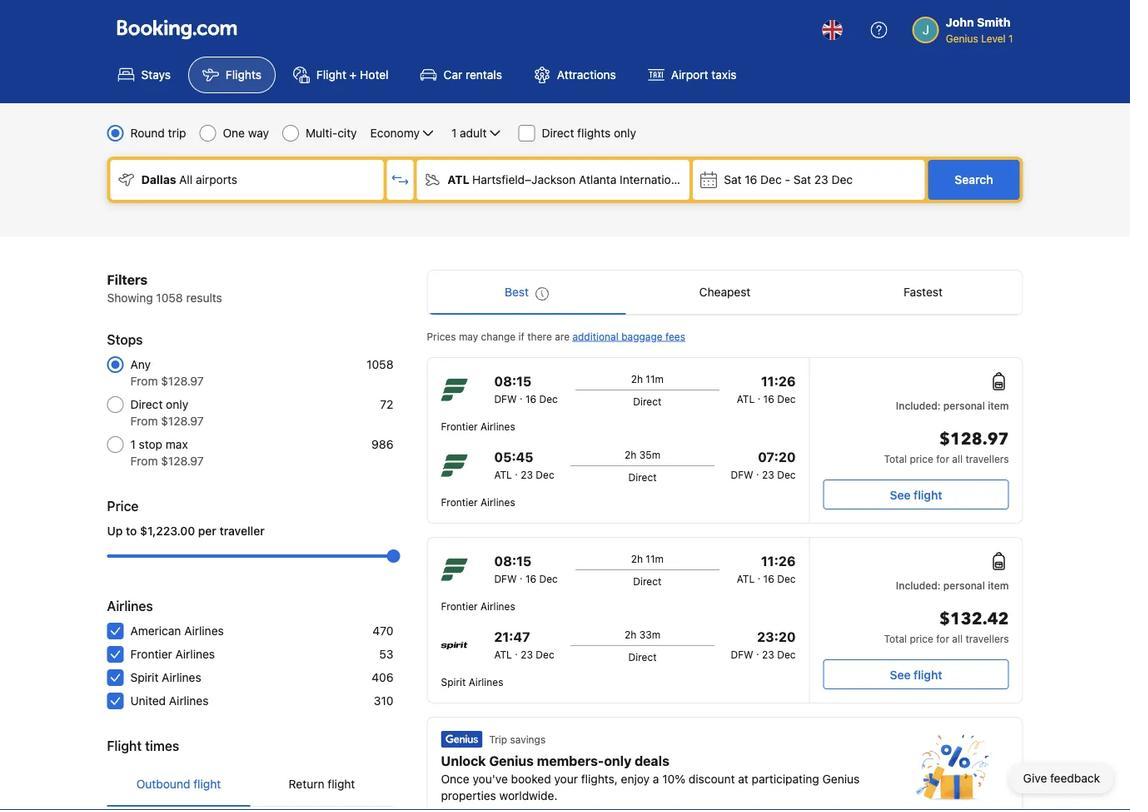 Task type: locate. For each thing, give the bounding box(es) containing it.
airlines down american airlines
[[175, 648, 215, 661]]

flight
[[316, 68, 346, 82], [107, 738, 142, 754]]

2h
[[631, 373, 643, 385], [625, 449, 637, 461], [631, 553, 643, 565], [625, 629, 637, 641]]

2 08:15 dfw . 16 dec from the top
[[494, 553, 558, 585]]

2 total from the top
[[884, 633, 907, 645]]

1 vertical spatial 11:26
[[761, 553, 796, 569]]

08:15 up 21:47
[[494, 553, 532, 569]]

return
[[289, 778, 324, 791]]

2h left 33m
[[625, 629, 637, 641]]

may
[[459, 331, 478, 342]]

1 adult button
[[450, 123, 505, 143]]

international
[[620, 173, 687, 187]]

included: personal item
[[896, 400, 1009, 411], [896, 580, 1009, 591]]

american airlines
[[130, 624, 224, 638]]

from inside 'direct only from $128.97'
[[130, 414, 158, 428]]

airports
[[196, 173, 237, 187]]

0 horizontal spatial genius
[[489, 753, 534, 769]]

frontier airlines up 21:47
[[441, 601, 515, 612]]

1058 up 72
[[367, 358, 394, 371]]

for inside $128.97 total price for all travellers
[[936, 453, 949, 465]]

08:15 dfw . 16 dec
[[494, 374, 558, 405], [494, 553, 558, 585]]

1 vertical spatial for
[[936, 633, 949, 645]]

2 11:26 atl . 16 dec from the top
[[737, 553, 796, 585]]

times
[[145, 738, 179, 754]]

1 vertical spatial see flight
[[890, 668, 942, 682]]

item up $128.97 total price for all travellers
[[988, 400, 1009, 411]]

frontier
[[441, 421, 478, 432], [441, 496, 478, 508], [441, 601, 478, 612], [130, 648, 172, 661]]

11m for $132.42
[[646, 553, 664, 565]]

flight for flight + hotel
[[316, 68, 346, 82]]

1 horizontal spatial 1058
[[367, 358, 394, 371]]

0 vertical spatial price
[[910, 453, 934, 465]]

16 up 21:47
[[525, 573, 536, 585]]

at
[[738, 773, 749, 786]]

included: personal item for $132.42
[[896, 580, 1009, 591]]

from up stop
[[130, 414, 158, 428]]

1 11:26 atl . 16 dec from the top
[[737, 374, 796, 405]]

0 vertical spatial 1
[[1009, 32, 1013, 44]]

see down $132.42 total price for all travellers
[[890, 668, 911, 682]]

attractions link
[[520, 57, 630, 93]]

0 vertical spatial personal
[[944, 400, 985, 411]]

1 vertical spatial total
[[884, 633, 907, 645]]

1 left stop
[[130, 438, 136, 451]]

1 vertical spatial flight
[[107, 738, 142, 754]]

1 vertical spatial only
[[166, 398, 188, 411]]

05:45
[[494, 449, 534, 465]]

23 for 05:45
[[521, 469, 533, 481]]

direct left flights
[[542, 126, 574, 140]]

0 vertical spatial included:
[[896, 400, 941, 411]]

1 08:15 dfw . 16 dec from the top
[[494, 374, 558, 405]]

see flight button for $128.97
[[823, 480, 1009, 510]]

0 vertical spatial 11:26 atl . 16 dec
[[737, 374, 796, 405]]

0 horizontal spatial 1058
[[156, 291, 183, 305]]

0 horizontal spatial 1
[[130, 438, 136, 451]]

spirit right 406
[[441, 676, 466, 688]]

properties
[[441, 789, 496, 803]]

1 included: from the top
[[896, 400, 941, 411]]

2h 11m up 33m
[[631, 553, 664, 565]]

2 vertical spatial 1
[[130, 438, 136, 451]]

return flight button
[[250, 763, 394, 806]]

dfw inside 23:20 dfw . 23 dec
[[731, 649, 754, 660]]

1 inside "popup button"
[[451, 126, 457, 140]]

best
[[505, 285, 529, 299]]

16 inside dropdown button
[[745, 173, 757, 187]]

1 horizontal spatial 1
[[451, 126, 457, 140]]

1 horizontal spatial flight
[[316, 68, 346, 82]]

. down 05:45 in the bottom of the page
[[515, 466, 518, 477]]

travellers for $128.97
[[966, 453, 1009, 465]]

best image
[[536, 287, 549, 301], [536, 287, 549, 301]]

personal up $128.97 total price for all travellers
[[944, 400, 985, 411]]

. up 07:20
[[758, 390, 761, 401]]

members-
[[537, 753, 604, 769]]

flights,
[[581, 773, 618, 786]]

1 vertical spatial see flight button
[[823, 660, 1009, 690]]

1 horizontal spatial spirit
[[441, 676, 466, 688]]

1 vertical spatial 11:26 atl . 16 dec
[[737, 553, 796, 585]]

airport left the "taxis"
[[671, 68, 708, 82]]

0 vertical spatial for
[[936, 453, 949, 465]]

spirit airlines
[[130, 671, 201, 685], [441, 676, 503, 688]]

1 adult
[[451, 126, 487, 140]]

0 vertical spatial see flight
[[890, 488, 942, 502]]

atl inside 21:47 atl . 23 dec
[[494, 649, 512, 660]]

11:26 for $132.42
[[761, 553, 796, 569]]

1 vertical spatial see
[[890, 668, 911, 682]]

direct down any from $128.97
[[130, 398, 163, 411]]

1 personal from the top
[[944, 400, 985, 411]]

tab list containing best
[[428, 271, 1022, 316]]

0 horizontal spatial tab list
[[107, 763, 394, 808]]

1 vertical spatial item
[[988, 580, 1009, 591]]

1 travellers from the top
[[966, 453, 1009, 465]]

personal for $128.97
[[944, 400, 985, 411]]

genius right participating
[[823, 773, 860, 786]]

1 see flight from the top
[[890, 488, 942, 502]]

23 inside 07:20 dfw . 23 dec
[[762, 469, 774, 481]]

0 vertical spatial flight
[[316, 68, 346, 82]]

2h 11m down baggage
[[631, 373, 664, 385]]

1 inside 1 stop max from $128.97
[[130, 438, 136, 451]]

0 vertical spatial included: personal item
[[896, 400, 1009, 411]]

16 up 05:45 in the bottom of the page
[[525, 393, 536, 405]]

see flight down $128.97 total price for all travellers
[[890, 488, 942, 502]]

sat left - on the right top of the page
[[724, 173, 742, 187]]

see flight button down $128.97 total price for all travellers
[[823, 480, 1009, 510]]

08:15 down if
[[494, 374, 532, 389]]

1 vertical spatial included:
[[896, 580, 941, 591]]

only down any from $128.97
[[166, 398, 188, 411]]

spirit airlines down 21:47
[[441, 676, 503, 688]]

from
[[130, 374, 158, 388], [130, 414, 158, 428], [130, 454, 158, 468]]

included: up $128.97 total price for all travellers
[[896, 400, 941, 411]]

1 vertical spatial travellers
[[966, 633, 1009, 645]]

dec inside 05:45 atl . 23 dec
[[536, 469, 554, 481]]

1 vertical spatial personal
[[944, 580, 985, 591]]

airlines
[[481, 421, 515, 432], [481, 496, 515, 508], [107, 598, 153, 614], [481, 601, 515, 612], [184, 624, 224, 638], [175, 648, 215, 661], [162, 671, 201, 685], [469, 676, 503, 688], [169, 694, 209, 708]]

0 horizontal spatial sat
[[724, 173, 742, 187]]

give feedback
[[1023, 772, 1100, 785]]

genius down john
[[946, 32, 978, 44]]

see down $128.97 total price for all travellers
[[890, 488, 911, 502]]

see flight button down $132.42 total price for all travellers
[[823, 660, 1009, 690]]

airlines right american
[[184, 624, 224, 638]]

23 for 07:20
[[762, 469, 774, 481]]

max
[[166, 438, 188, 451]]

1 vertical spatial tab list
[[107, 763, 394, 808]]

spirit up united
[[130, 671, 159, 685]]

2h 11m for $128.97
[[631, 373, 664, 385]]

see flight down $132.42 total price for all travellers
[[890, 668, 942, 682]]

$128.97
[[161, 374, 204, 388], [161, 414, 204, 428], [940, 428, 1009, 451], [161, 454, 204, 468]]

08:15 dfw . 16 dec for $128.97
[[494, 374, 558, 405]]

2 item from the top
[[988, 580, 1009, 591]]

0 vertical spatial genius
[[946, 32, 978, 44]]

up to $1,223.00 per traveller
[[107, 524, 265, 538]]

470
[[373, 624, 394, 638]]

booking.com logo image
[[117, 20, 237, 40], [117, 20, 237, 40]]

flights
[[226, 68, 261, 82]]

2h 35m
[[625, 449, 661, 461]]

tab list
[[428, 271, 1022, 316], [107, 763, 394, 808]]

direct down 2h 33m
[[628, 651, 657, 663]]

08:15
[[494, 374, 532, 389], [494, 553, 532, 569]]

11:26 atl . 16 dec up 07:20
[[737, 374, 796, 405]]

0 vertical spatial travellers
[[966, 453, 1009, 465]]

for
[[936, 453, 949, 465], [936, 633, 949, 645]]

flight
[[914, 488, 942, 502], [914, 668, 942, 682], [193, 778, 221, 791], [328, 778, 355, 791]]

23:20 dfw . 23 dec
[[731, 629, 796, 660]]

sat right - on the right top of the page
[[794, 173, 811, 187]]

return flight
[[289, 778, 355, 791]]

search
[[955, 173, 993, 187]]

2 for from the top
[[936, 633, 949, 645]]

1 vertical spatial genius
[[489, 753, 534, 769]]

2 travellers from the top
[[966, 633, 1009, 645]]

1 11:26 from the top
[[761, 374, 796, 389]]

2 price from the top
[[910, 633, 934, 645]]

discount
[[689, 773, 735, 786]]

for for $132.42
[[936, 633, 949, 645]]

0 vertical spatial 1058
[[156, 291, 183, 305]]

all inside $128.97 total price for all travellers
[[952, 453, 963, 465]]

atl up 23:20 dfw . 23 dec at the bottom of page
[[737, 573, 755, 585]]

atl down 1 adult
[[448, 173, 469, 187]]

flight left times
[[107, 738, 142, 754]]

participating
[[752, 773, 819, 786]]

1 vertical spatial 1058
[[367, 358, 394, 371]]

1 for from the top
[[936, 453, 949, 465]]

2 personal from the top
[[944, 580, 985, 591]]

0 horizontal spatial flight
[[107, 738, 142, 754]]

1 item from the top
[[988, 400, 1009, 411]]

2h left 35m at bottom
[[625, 449, 637, 461]]

genius inside john smith genius level 1
[[946, 32, 978, 44]]

travellers for $132.42
[[966, 633, 1009, 645]]

1 see flight button from the top
[[823, 480, 1009, 510]]

1058 left results
[[156, 291, 183, 305]]

dec inside 07:20 dfw . 23 dec
[[777, 469, 796, 481]]

1 included: personal item from the top
[[896, 400, 1009, 411]]

direct up 35m at bottom
[[633, 396, 662, 407]]

2 horizontal spatial genius
[[946, 32, 978, 44]]

total inside $128.97 total price for all travellers
[[884, 453, 907, 465]]

see flight for $128.97
[[890, 488, 942, 502]]

1 for 1 stop max from $128.97
[[130, 438, 136, 451]]

cheapest button
[[626, 271, 824, 314]]

0 vertical spatial only
[[614, 126, 636, 140]]

flight right outbound on the bottom left of the page
[[193, 778, 221, 791]]

1 vertical spatial included: personal item
[[896, 580, 1009, 591]]

11:26 for $128.97
[[761, 374, 796, 389]]

included: up $132.42 total price for all travellers
[[896, 580, 941, 591]]

0 vertical spatial airport
[[671, 68, 708, 82]]

. inside 05:45 atl . 23 dec
[[515, 466, 518, 477]]

2 from from the top
[[130, 414, 158, 428]]

search button
[[928, 160, 1020, 200]]

frontier airlines
[[441, 421, 515, 432], [441, 496, 515, 508], [441, 601, 515, 612], [130, 648, 215, 661]]

hartsfield–jackson
[[472, 173, 576, 187]]

see
[[890, 488, 911, 502], [890, 668, 911, 682]]

2 vertical spatial from
[[130, 454, 158, 468]]

one
[[223, 126, 245, 140]]

23 for 23:20
[[762, 649, 774, 660]]

11:26 up 23:20
[[761, 553, 796, 569]]

08:15 dfw . 16 dec up 21:47
[[494, 553, 558, 585]]

1 from from the top
[[130, 374, 158, 388]]

flight inside button
[[193, 778, 221, 791]]

08:15 dfw . 16 dec down if
[[494, 374, 558, 405]]

2 11:26 from the top
[[761, 553, 796, 569]]

travellers inside $128.97 total price for all travellers
[[966, 453, 1009, 465]]

price inside $128.97 total price for all travellers
[[910, 453, 934, 465]]

1 vertical spatial 08:15
[[494, 553, 532, 569]]

.
[[520, 390, 523, 401], [758, 390, 761, 401], [515, 466, 518, 477], [756, 466, 759, 477], [520, 570, 523, 581], [758, 570, 761, 581], [515, 646, 518, 657], [756, 646, 759, 657]]

genius down "trip savings"
[[489, 753, 534, 769]]

dec
[[761, 173, 782, 187], [832, 173, 853, 187], [539, 393, 558, 405], [777, 393, 796, 405], [536, 469, 554, 481], [777, 469, 796, 481], [539, 573, 558, 585], [777, 573, 796, 585], [536, 649, 554, 660], [777, 649, 796, 660]]

included: personal item up $132.42
[[896, 580, 1009, 591]]

1 see from the top
[[890, 488, 911, 502]]

1
[[1009, 32, 1013, 44], [451, 126, 457, 140], [130, 438, 136, 451]]

16 left - on the right top of the page
[[745, 173, 757, 187]]

0 vertical spatial total
[[884, 453, 907, 465]]

dec inside 23:20 dfw . 23 dec
[[777, 649, 796, 660]]

1 horizontal spatial sat
[[794, 173, 811, 187]]

1 vertical spatial all
[[952, 633, 963, 645]]

. inside 23:20 dfw . 23 dec
[[756, 646, 759, 657]]

2 horizontal spatial 1
[[1009, 32, 1013, 44]]

. down 23:20
[[756, 646, 759, 657]]

05:45 atl . 23 dec
[[494, 449, 554, 481]]

0 vertical spatial see
[[890, 488, 911, 502]]

airport right international at the right of the page
[[690, 173, 727, 187]]

$128.97 inside 'direct only from $128.97'
[[161, 414, 204, 428]]

total
[[884, 453, 907, 465], [884, 633, 907, 645]]

1 left the adult
[[451, 126, 457, 140]]

direct down 2h 35m
[[628, 471, 657, 483]]

1 vertical spatial 2h 11m
[[631, 553, 664, 565]]

atl down 05:45 in the bottom of the page
[[494, 469, 512, 481]]

23 down 07:20
[[762, 469, 774, 481]]

atlanta
[[579, 173, 617, 187]]

genius image
[[441, 731, 483, 748], [441, 731, 483, 748], [916, 735, 989, 801]]

23 down 05:45 in the bottom of the page
[[521, 469, 533, 481]]

11:26 up 07:20
[[761, 374, 796, 389]]

0 vertical spatial 08:15 dfw . 16 dec
[[494, 374, 558, 405]]

2 see flight button from the top
[[823, 660, 1009, 690]]

item for $128.97
[[988, 400, 1009, 411]]

0 vertical spatial 08:15
[[494, 374, 532, 389]]

0 vertical spatial from
[[130, 374, 158, 388]]

1 vertical spatial 08:15 dfw . 16 dec
[[494, 553, 558, 585]]

give feedback button
[[1010, 764, 1114, 794]]

. up 23:20
[[758, 570, 761, 581]]

2 11m from the top
[[646, 553, 664, 565]]

item for $132.42
[[988, 580, 1009, 591]]

1 all from the top
[[952, 453, 963, 465]]

only up the enjoy
[[604, 753, 632, 769]]

2 included: from the top
[[896, 580, 941, 591]]

2 included: personal item from the top
[[896, 580, 1009, 591]]

flight left '+'
[[316, 68, 346, 82]]

23 inside 21:47 atl . 23 dec
[[521, 649, 533, 660]]

price for $128.97
[[910, 453, 934, 465]]

airlines up american
[[107, 598, 153, 614]]

personal up $132.42
[[944, 580, 985, 591]]

1 horizontal spatial spirit airlines
[[441, 676, 503, 688]]

2 all from the top
[[952, 633, 963, 645]]

price
[[107, 498, 139, 514]]

1 total from the top
[[884, 453, 907, 465]]

frontier airlines up 05:45 in the bottom of the page
[[441, 421, 515, 432]]

only inside unlock genius members-only deals once you've booked your flights, enjoy a 10% discount at participating genius properties worldwide.
[[604, 753, 632, 769]]

item up $132.42
[[988, 580, 1009, 591]]

you've
[[473, 773, 508, 786]]

0 vertical spatial item
[[988, 400, 1009, 411]]

2 see from the top
[[890, 668, 911, 682]]

0 vertical spatial see flight button
[[823, 480, 1009, 510]]

0 vertical spatial 2h 11m
[[631, 373, 664, 385]]

1 08:15 from the top
[[494, 374, 532, 389]]

2h up 2h 33m
[[631, 553, 643, 565]]

53
[[379, 648, 394, 661]]

flight right return
[[328, 778, 355, 791]]

1 vertical spatial price
[[910, 633, 934, 645]]

spirit airlines up united airlines
[[130, 671, 201, 685]]

. up 21:47
[[520, 570, 523, 581]]

dfw inside 07:20 dfw . 23 dec
[[731, 469, 754, 481]]

way
[[248, 126, 269, 140]]

only right flights
[[614, 126, 636, 140]]

. down 21:47
[[515, 646, 518, 657]]

23 down 21:47
[[521, 649, 533, 660]]

from down stop
[[130, 454, 158, 468]]

price inside $132.42 total price for all travellers
[[910, 633, 934, 645]]

1 vertical spatial 1
[[451, 126, 457, 140]]

1 vertical spatial 11m
[[646, 553, 664, 565]]

1 price from the top
[[910, 453, 934, 465]]

1 horizontal spatial tab list
[[428, 271, 1022, 316]]

rentals
[[466, 68, 502, 82]]

from down any
[[130, 374, 158, 388]]

11m up 33m
[[646, 553, 664, 565]]

for inside $132.42 total price for all travellers
[[936, 633, 949, 645]]

08:15 dfw . 16 dec for $132.42
[[494, 553, 558, 585]]

filters
[[107, 272, 148, 288]]

atl down 21:47
[[494, 649, 512, 660]]

11:26 atl . 16 dec up 23:20
[[737, 553, 796, 585]]

spirit
[[130, 671, 159, 685], [441, 676, 466, 688]]

2h 11m
[[631, 373, 664, 385], [631, 553, 664, 565]]

1 11m from the top
[[646, 373, 664, 385]]

11:26
[[761, 374, 796, 389], [761, 553, 796, 569]]

see for $132.42
[[890, 668, 911, 682]]

. down 07:20
[[756, 466, 759, 477]]

23 down 23:20
[[762, 649, 774, 660]]

23 right - on the right top of the page
[[814, 173, 829, 187]]

1 2h 11m from the top
[[631, 373, 664, 385]]

23 inside dropdown button
[[814, 173, 829, 187]]

total inside $132.42 total price for all travellers
[[884, 633, 907, 645]]

travellers
[[966, 453, 1009, 465], [966, 633, 1009, 645]]

11m down baggage
[[646, 373, 664, 385]]

1 right level
[[1009, 32, 1013, 44]]

worldwide.
[[499, 789, 558, 803]]

are
[[555, 331, 570, 342]]

2 vertical spatial only
[[604, 753, 632, 769]]

2 see flight from the top
[[890, 668, 942, 682]]

airport taxis link
[[634, 57, 751, 93]]

stop
[[139, 438, 162, 451]]

0 vertical spatial 11:26
[[761, 374, 796, 389]]

23 inside 05:45 atl . 23 dec
[[521, 469, 533, 481]]

all inside $132.42 total price for all travellers
[[952, 633, 963, 645]]

included: personal item up $128.97 total price for all travellers
[[896, 400, 1009, 411]]

16
[[745, 173, 757, 187], [525, 393, 536, 405], [763, 393, 774, 405], [525, 573, 536, 585], [763, 573, 774, 585]]

0 vertical spatial all
[[952, 453, 963, 465]]

2 2h 11m from the top
[[631, 553, 664, 565]]

see for $128.97
[[890, 488, 911, 502]]

3 from from the top
[[130, 454, 158, 468]]

showing
[[107, 291, 153, 305]]

travellers inside $132.42 total price for all travellers
[[966, 633, 1009, 645]]

23 inside 23:20 dfw . 23 dec
[[762, 649, 774, 660]]

1 vertical spatial from
[[130, 414, 158, 428]]

2 08:15 from the top
[[494, 553, 532, 569]]

0 vertical spatial tab list
[[428, 271, 1022, 316]]

1 inside john smith genius level 1
[[1009, 32, 1013, 44]]

trip
[[489, 734, 507, 745]]

1 horizontal spatial genius
[[823, 773, 860, 786]]

0 vertical spatial 11m
[[646, 373, 664, 385]]

11:26 atl . 16 dec
[[737, 374, 796, 405], [737, 553, 796, 585]]



Task type: describe. For each thing, give the bounding box(es) containing it.
airlines up 05:45 in the bottom of the page
[[481, 421, 515, 432]]

atl hartsfield–jackson atlanta international airport
[[448, 173, 727, 187]]

2h down baggage
[[631, 373, 643, 385]]

0 horizontal spatial spirit airlines
[[130, 671, 201, 685]]

tab list containing outbound flight
[[107, 763, 394, 808]]

car
[[444, 68, 462, 82]]

1 for 1 adult
[[451, 126, 457, 140]]

310
[[374, 694, 394, 708]]

once
[[441, 773, 470, 786]]

23:20
[[757, 629, 796, 645]]

enjoy
[[621, 773, 650, 786]]

flight + hotel
[[316, 68, 389, 82]]

taxis
[[712, 68, 737, 82]]

for for $128.97
[[936, 453, 949, 465]]

$128.97 inside any from $128.97
[[161, 374, 204, 388]]

airport inside airport taxis link
[[671, 68, 708, 82]]

35m
[[639, 449, 661, 461]]

if
[[519, 331, 525, 342]]

23 for 21:47
[[521, 649, 533, 660]]

personal for $132.42
[[944, 580, 985, 591]]

airlines right united
[[169, 694, 209, 708]]

round trip
[[130, 126, 186, 140]]

11m for $128.97
[[646, 373, 664, 385]]

. inside 21:47 atl . 23 dec
[[515, 646, 518, 657]]

flight for flight times
[[107, 738, 142, 754]]

hotel
[[360, 68, 389, 82]]

savings
[[510, 734, 546, 745]]

trip
[[168, 126, 186, 140]]

stays
[[141, 68, 171, 82]]

deals
[[635, 753, 669, 769]]

direct inside 'direct only from $128.97'
[[130, 398, 163, 411]]

economy
[[370, 126, 420, 140]]

$128.97 inside $128.97 total price for all travellers
[[940, 428, 1009, 451]]

a
[[653, 773, 659, 786]]

stops
[[107, 332, 143, 348]]

07:20 dfw . 23 dec
[[731, 449, 796, 481]]

flights link
[[188, 57, 276, 93]]

adult
[[460, 126, 487, 140]]

multi-city
[[306, 126, 357, 140]]

21:47
[[494, 629, 530, 645]]

16 up 23:20
[[763, 573, 774, 585]]

1 sat from the left
[[724, 173, 742, 187]]

your
[[554, 773, 578, 786]]

406
[[372, 671, 394, 685]]

level
[[981, 32, 1006, 44]]

21:47 atl . 23 dec
[[494, 629, 554, 660]]

10%
[[662, 773, 686, 786]]

change
[[481, 331, 516, 342]]

traveller
[[219, 524, 265, 538]]

only inside 'direct only from $128.97'
[[166, 398, 188, 411]]

1058 inside filters showing 1058 results
[[156, 291, 183, 305]]

outbound flight button
[[107, 763, 250, 806]]

included: for $128.97
[[896, 400, 941, 411]]

16 up 07:20
[[763, 393, 774, 405]]

. down if
[[520, 390, 523, 401]]

2 sat from the left
[[794, 173, 811, 187]]

. inside 07:20 dfw . 23 dec
[[756, 466, 759, 477]]

total for $132.42
[[884, 633, 907, 645]]

to
[[126, 524, 137, 538]]

frontier airlines down 05:45 in the bottom of the page
[[441, 496, 515, 508]]

airlines up united airlines
[[162, 671, 201, 685]]

dallas all airports
[[141, 173, 237, 187]]

airlines down 05:45 atl . 23 dec at the left of the page
[[481, 496, 515, 508]]

flight + hotel link
[[279, 57, 403, 93]]

all for $132.42
[[952, 633, 963, 645]]

flight inside button
[[328, 778, 355, 791]]

+
[[350, 68, 357, 82]]

from inside any from $128.97
[[130, 374, 158, 388]]

frontier airlines down american airlines
[[130, 648, 215, 661]]

total for $128.97
[[884, 453, 907, 465]]

$128.97 total price for all travellers
[[884, 428, 1009, 465]]

08:15 for $132.42
[[494, 553, 532, 569]]

per
[[198, 524, 216, 538]]

07:20
[[758, 449, 796, 465]]

baggage
[[621, 331, 663, 342]]

see flight button for $132.42
[[823, 660, 1009, 690]]

atl up 07:20 dfw . 23 dec
[[737, 393, 755, 405]]

john smith genius level 1
[[946, 15, 1013, 44]]

additional
[[573, 331, 619, 342]]

airport taxis
[[671, 68, 737, 82]]

outbound
[[136, 778, 190, 791]]

airlines up 21:47
[[481, 601, 515, 612]]

flight down $132.42 total price for all travellers
[[914, 668, 942, 682]]

results
[[186, 291, 222, 305]]

all
[[179, 173, 193, 187]]

1 vertical spatial airport
[[690, 173, 727, 187]]

filters showing 1058 results
[[107, 272, 222, 305]]

direct up 33m
[[633, 576, 662, 587]]

american
[[130, 624, 181, 638]]

flight down $128.97 total price for all travellers
[[914, 488, 942, 502]]

$128.97 inside 1 stop max from $128.97
[[161, 454, 204, 468]]

trip savings
[[489, 734, 546, 745]]

atl inside 05:45 atl . 23 dec
[[494, 469, 512, 481]]

08:15 for $128.97
[[494, 374, 532, 389]]

direct flights only
[[542, 126, 636, 140]]

direct only from $128.97
[[130, 398, 204, 428]]

11:26 atl . 16 dec for $128.97
[[737, 374, 796, 405]]

11:26 atl . 16 dec for $132.42
[[737, 553, 796, 585]]

2h 11m for $132.42
[[631, 553, 664, 565]]

john
[[946, 15, 974, 29]]

united
[[130, 694, 166, 708]]

booked
[[511, 773, 551, 786]]

airlines down 21:47
[[469, 676, 503, 688]]

33m
[[639, 629, 661, 641]]

986
[[372, 438, 394, 451]]

car rentals
[[444, 68, 502, 82]]

cheapest
[[699, 285, 751, 299]]

72
[[380, 398, 394, 411]]

prices
[[427, 331, 456, 342]]

united airlines
[[130, 694, 209, 708]]

up
[[107, 524, 123, 538]]

outbound flight
[[136, 778, 221, 791]]

2 vertical spatial genius
[[823, 773, 860, 786]]

one way
[[223, 126, 269, 140]]

car rentals link
[[406, 57, 516, 93]]

round
[[130, 126, 165, 140]]

included: for $132.42
[[896, 580, 941, 591]]

dallas
[[141, 173, 176, 187]]

0 horizontal spatial spirit
[[130, 671, 159, 685]]

-
[[785, 173, 790, 187]]

price for $132.42
[[910, 633, 934, 645]]

all for $128.97
[[952, 453, 963, 465]]

best button
[[428, 271, 626, 314]]

2h 33m
[[625, 629, 661, 641]]

city
[[338, 126, 357, 140]]

see flight for $132.42
[[890, 668, 942, 682]]

multi-
[[306, 126, 338, 140]]

included: personal item for $128.97
[[896, 400, 1009, 411]]

give
[[1023, 772, 1047, 785]]

stays link
[[104, 57, 185, 93]]

dec inside 21:47 atl . 23 dec
[[536, 649, 554, 660]]

from inside 1 stop max from $128.97
[[130, 454, 158, 468]]

fastest
[[904, 285, 943, 299]]

unlock
[[441, 753, 486, 769]]

unlock genius members-only deals once you've booked your flights, enjoy a 10% discount at participating genius properties worldwide.
[[441, 753, 860, 803]]

sat 16 dec - sat 23 dec
[[724, 173, 853, 187]]

flights
[[577, 126, 611, 140]]



Task type: vqa. For each thing, say whether or not it's contained in the screenshot.
the bottommost $268.73
no



